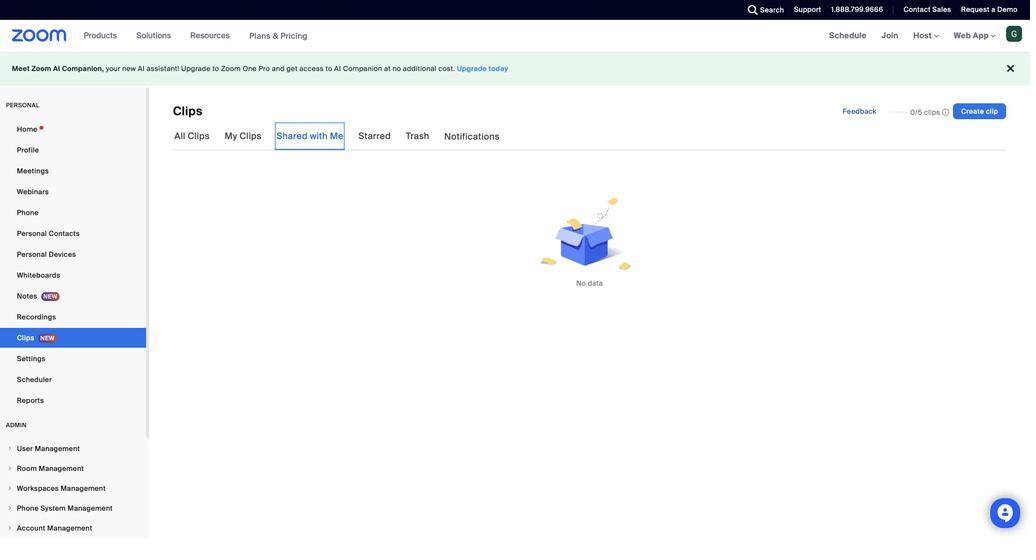 Task type: describe. For each thing, give the bounding box(es) containing it.
app
[[973, 30, 989, 41]]

phone system management
[[17, 504, 113, 513]]

management for room management
[[39, 464, 84, 473]]

meet zoom ai companion, your new ai assistant! upgrade to zoom one pro and get access to ai companion at no additional cost. upgrade today
[[12, 64, 508, 73]]

create clip
[[961, 107, 998, 116]]

new
[[122, 64, 136, 73]]

companion,
[[62, 64, 104, 73]]

user management
[[17, 444, 80, 453]]

pricing
[[280, 31, 308, 41]]

data
[[588, 279, 603, 287]]

web app button
[[954, 30, 996, 41]]

right image for phone system management
[[7, 505, 13, 511]]

shared
[[276, 130, 308, 142]]

meetings link
[[0, 161, 146, 181]]

personal contacts
[[17, 229, 80, 238]]

0/5 clips
[[910, 108, 940, 117]]

1 ai from the left
[[53, 64, 60, 73]]

meetings navigation
[[822, 20, 1030, 52]]

right image for room management
[[7, 466, 13, 472]]

cost.
[[438, 64, 455, 73]]

whiteboards link
[[0, 265, 146, 285]]

search button
[[740, 0, 787, 20]]

your
[[106, 64, 120, 73]]

products
[[84, 30, 117, 41]]

search
[[760, 5, 784, 14]]

web
[[954, 30, 971, 41]]

host button
[[913, 30, 939, 41]]

no data
[[576, 279, 603, 287]]

reports
[[17, 396, 44, 405]]

product information navigation
[[76, 20, 315, 52]]

recordings link
[[0, 307, 146, 327]]

personal devices
[[17, 250, 76, 259]]

admin menu menu
[[0, 439, 146, 538]]

whiteboards
[[17, 271, 60, 280]]

personal menu menu
[[0, 119, 146, 411]]

phone system management menu item
[[0, 499, 146, 518]]

starred
[[358, 130, 391, 142]]

resources button
[[190, 20, 234, 52]]

clips link
[[0, 328, 146, 348]]

workspaces management
[[17, 484, 106, 493]]

pro
[[259, 64, 270, 73]]

system
[[40, 504, 66, 513]]

resources
[[190, 30, 230, 41]]

scheduler
[[17, 375, 52, 384]]

2 to from the left
[[326, 64, 332, 73]]

solutions
[[136, 30, 171, 41]]

profile
[[17, 146, 39, 155]]

user
[[17, 444, 33, 453]]

home
[[17, 125, 37, 134]]

room management
[[17, 464, 84, 473]]

1 zoom from the left
[[32, 64, 51, 73]]

feedback
[[843, 107, 876, 116]]

webinars link
[[0, 182, 146, 202]]

account
[[17, 524, 45, 533]]

0/5 clips application
[[888, 107, 949, 117]]

schedule link
[[822, 20, 874, 52]]

clips up all clips
[[173, 103, 202, 119]]

account management menu item
[[0, 519, 146, 538]]

recordings
[[17, 313, 56, 321]]

companion
[[343, 64, 382, 73]]

all clips tab
[[173, 122, 211, 150]]

plans & pricing
[[249, 31, 308, 41]]

notes
[[17, 292, 37, 301]]

upgrade today link
[[457, 64, 508, 73]]

profile picture image
[[1006, 26, 1022, 42]]

meet zoom ai companion, footer
[[0, 52, 1030, 86]]

settings link
[[0, 349, 146, 369]]

join
[[881, 30, 898, 41]]

management for workspaces management
[[61, 484, 106, 493]]

solutions button
[[136, 20, 175, 52]]

management down workspaces management menu item
[[68, 504, 113, 513]]

feedback button
[[835, 103, 884, 119]]

banner containing products
[[0, 20, 1030, 52]]

personal for personal devices
[[17, 250, 47, 259]]

2 zoom from the left
[[221, 64, 241, 73]]

all
[[174, 130, 185, 142]]

phone for phone
[[17, 208, 39, 217]]

additional
[[403, 64, 437, 73]]



Task type: locate. For each thing, give the bounding box(es) containing it.
phone inside menu item
[[17, 504, 39, 513]]

right image inside workspaces management menu item
[[7, 485, 13, 491]]

phone inside "personal menu" menu
[[17, 208, 39, 217]]

&
[[273, 31, 278, 41]]

schedule
[[829, 30, 867, 41]]

products button
[[84, 20, 121, 52]]

contacts
[[49, 229, 80, 238]]

create
[[961, 107, 984, 116]]

2 phone from the top
[[17, 504, 39, 513]]

contact sales link
[[896, 0, 954, 20], [904, 5, 951, 14]]

notifications
[[444, 131, 500, 143]]

1 vertical spatial phone
[[17, 504, 39, 513]]

0 horizontal spatial upgrade
[[181, 64, 211, 73]]

management up workspaces management
[[39, 464, 84, 473]]

personal
[[17, 229, 47, 238], [17, 250, 47, 259]]

webinars
[[17, 187, 49, 196]]

0 vertical spatial right image
[[7, 485, 13, 491]]

request
[[961, 5, 989, 14]]

management down phone system management menu item at the bottom
[[47, 524, 92, 533]]

zoom
[[32, 64, 51, 73], [221, 64, 241, 73]]

plans & pricing link
[[249, 31, 308, 41], [249, 31, 308, 41]]

support link
[[787, 0, 824, 20], [794, 5, 821, 14]]

right image left the system
[[7, 505, 13, 511]]

phone up account
[[17, 504, 39, 513]]

to right access
[[326, 64, 332, 73]]

personal contacts link
[[0, 224, 146, 243]]

1 right image from the top
[[7, 485, 13, 491]]

all clips
[[174, 130, 210, 142]]

1 personal from the top
[[17, 229, 47, 238]]

management inside menu item
[[35, 444, 80, 453]]

user management menu item
[[0, 439, 146, 458]]

join link
[[874, 20, 906, 52]]

0 vertical spatial right image
[[7, 446, 13, 452]]

phone
[[17, 208, 39, 217], [17, 504, 39, 513]]

right image left workspaces
[[7, 485, 13, 491]]

my clips tab
[[223, 122, 263, 150]]

1 horizontal spatial ai
[[138, 64, 145, 73]]

room management menu item
[[0, 459, 146, 478]]

get
[[286, 64, 298, 73]]

1 phone from the top
[[17, 208, 39, 217]]

trash
[[406, 130, 429, 142]]

right image inside phone system management menu item
[[7, 505, 13, 511]]

and
[[272, 64, 285, 73]]

workspaces
[[17, 484, 59, 493]]

support
[[794, 5, 821, 14]]

demo
[[997, 5, 1018, 14]]

request a demo
[[961, 5, 1018, 14]]

upgrade down product information navigation
[[181, 64, 211, 73]]

notes link
[[0, 286, 146, 306]]

clips inside tab
[[188, 130, 210, 142]]

ai left "companion"
[[334, 64, 341, 73]]

2 ai from the left
[[138, 64, 145, 73]]

at
[[384, 64, 391, 73]]

starred tab
[[357, 122, 392, 150]]

shared with me
[[276, 130, 344, 142]]

phone down webinars
[[17, 208, 39, 217]]

contact sales
[[904, 5, 951, 14]]

upgrade
[[181, 64, 211, 73], [457, 64, 487, 73]]

no
[[392, 64, 401, 73]]

scheduler link
[[0, 370, 146, 390]]

2 personal from the top
[[17, 250, 47, 259]]

upgrade right cost.
[[457, 64, 487, 73]]

my clips
[[225, 130, 262, 142]]

me
[[330, 130, 344, 142]]

right image for workspaces management
[[7, 485, 13, 491]]

1 vertical spatial right image
[[7, 525, 13, 531]]

zoom right meet
[[32, 64, 51, 73]]

personal up whiteboards at the left
[[17, 250, 47, 259]]

to
[[212, 64, 219, 73], [326, 64, 332, 73]]

personal for personal contacts
[[17, 229, 47, 238]]

host
[[913, 30, 934, 41]]

right image inside account management menu item
[[7, 525, 13, 531]]

ai
[[53, 64, 60, 73], [138, 64, 145, 73], [334, 64, 341, 73]]

1 horizontal spatial upgrade
[[457, 64, 487, 73]]

3 ai from the left
[[334, 64, 341, 73]]

clips
[[173, 103, 202, 119], [188, 130, 210, 142], [240, 130, 262, 142], [17, 333, 34, 342]]

room
[[17, 464, 37, 473]]

2 upgrade from the left
[[457, 64, 487, 73]]

0 vertical spatial personal
[[17, 229, 47, 238]]

meetings
[[17, 166, 49, 175]]

personal devices link
[[0, 244, 146, 264]]

personal
[[6, 101, 39, 109]]

contact
[[904, 5, 931, 14]]

one
[[243, 64, 257, 73]]

to down resources dropdown button
[[212, 64, 219, 73]]

management for account management
[[47, 524, 92, 533]]

tabs of clips tab list
[[173, 122, 501, 151]]

profile link
[[0, 140, 146, 160]]

right image
[[7, 485, 13, 491], [7, 525, 13, 531]]

right image for account management
[[7, 525, 13, 531]]

home link
[[0, 119, 146, 139]]

ai left companion,
[[53, 64, 60, 73]]

create clip button
[[953, 103, 1006, 119]]

management for user management
[[35, 444, 80, 453]]

2 right image from the top
[[7, 466, 13, 472]]

banner
[[0, 20, 1030, 52]]

today
[[489, 64, 508, 73]]

1 vertical spatial right image
[[7, 466, 13, 472]]

2 vertical spatial right image
[[7, 505, 13, 511]]

right image
[[7, 446, 13, 452], [7, 466, 13, 472], [7, 505, 13, 511]]

3 right image from the top
[[7, 505, 13, 511]]

zoom left one
[[221, 64, 241, 73]]

web app
[[954, 30, 989, 41]]

1 vertical spatial personal
[[17, 250, 47, 259]]

1.888.799.9666 button
[[824, 0, 886, 20], [831, 5, 883, 14]]

with
[[310, 130, 328, 142]]

clips right my
[[240, 130, 262, 142]]

1 to from the left
[[212, 64, 219, 73]]

sales
[[932, 5, 951, 14]]

right image left account
[[7, 525, 13, 531]]

clips inside tab
[[240, 130, 262, 142]]

settings
[[17, 354, 45, 363]]

workspaces management menu item
[[0, 479, 146, 498]]

management down "room management" menu item
[[61, 484, 106, 493]]

0 vertical spatial phone
[[17, 208, 39, 217]]

devices
[[49, 250, 76, 259]]

management up room management
[[35, 444, 80, 453]]

2 horizontal spatial ai
[[334, 64, 341, 73]]

plans
[[249, 31, 271, 41]]

personal up personal devices
[[17, 229, 47, 238]]

1.888.799.9666
[[831, 5, 883, 14]]

2 right image from the top
[[7, 525, 13, 531]]

right image inside the user management menu item
[[7, 446, 13, 452]]

no
[[576, 279, 586, 287]]

admin
[[6, 421, 27, 429]]

1 right image from the top
[[7, 446, 13, 452]]

right image left room
[[7, 466, 13, 472]]

zoom logo image
[[12, 29, 66, 42]]

right image inside "room management" menu item
[[7, 466, 13, 472]]

phone for phone system management
[[17, 504, 39, 513]]

assistant!
[[147, 64, 179, 73]]

0/5
[[910, 108, 922, 117]]

clips right all
[[188, 130, 210, 142]]

0 horizontal spatial zoom
[[32, 64, 51, 73]]

clips
[[924, 108, 940, 117]]

account management
[[17, 524, 92, 533]]

reports link
[[0, 391, 146, 410]]

1 horizontal spatial to
[[326, 64, 332, 73]]

right image for user management
[[7, 446, 13, 452]]

my
[[225, 130, 237, 142]]

phone link
[[0, 203, 146, 223]]

1 horizontal spatial zoom
[[221, 64, 241, 73]]

trash tab
[[404, 122, 431, 150]]

0 horizontal spatial to
[[212, 64, 219, 73]]

0 horizontal spatial ai
[[53, 64, 60, 73]]

clips up settings
[[17, 333, 34, 342]]

ai right new
[[138, 64, 145, 73]]

a
[[991, 5, 995, 14]]

1 upgrade from the left
[[181, 64, 211, 73]]

clips inside "personal menu" menu
[[17, 333, 34, 342]]

right image left "user"
[[7, 446, 13, 452]]

meet
[[12, 64, 30, 73]]

shared with me tab
[[275, 122, 345, 150]]



Task type: vqa. For each thing, say whether or not it's contained in the screenshot.
rightmost 'to'
yes



